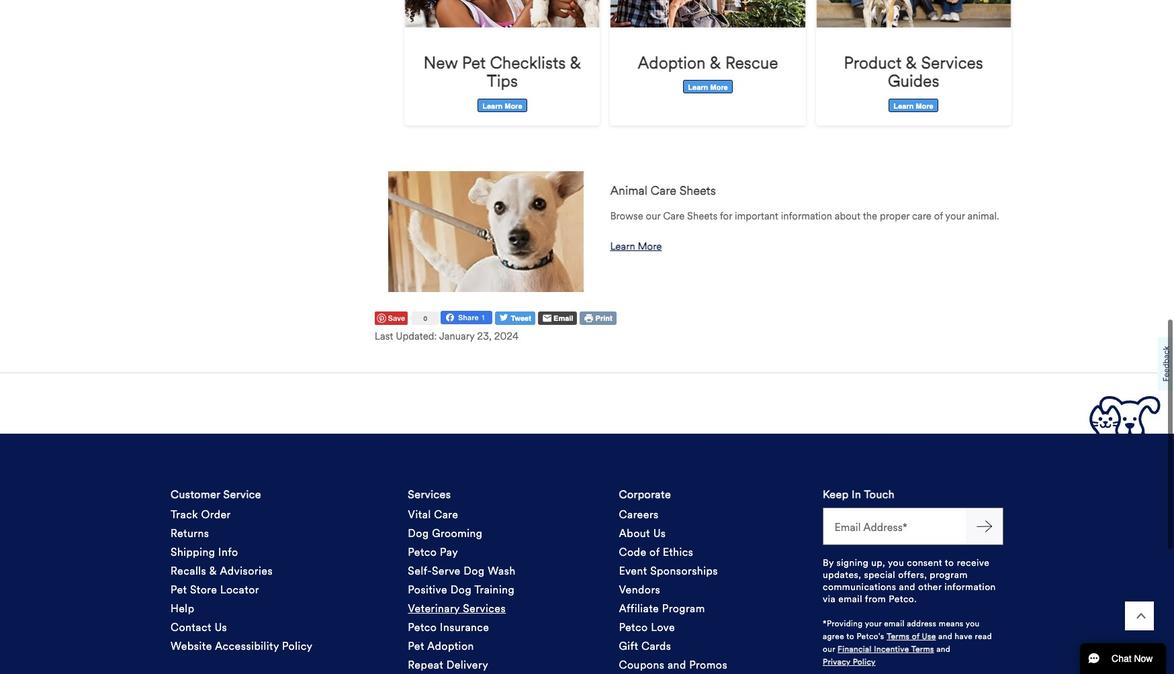 Task type: describe. For each thing, give the bounding box(es) containing it.
special
[[864, 568, 895, 579]]

adoption inside vital care dog grooming petco pay self-serve dog wash positive dog training veterinary services petco insurance pet adoption repeat delivery
[[427, 638, 474, 651]]

submit email address image
[[976, 517, 992, 533]]

signing
[[837, 556, 869, 567]]

advisories
[[220, 563, 273, 576]]

self-
[[408, 563, 432, 576]]

code of ethics link
[[619, 542, 693, 561]]

consent
[[907, 556, 942, 567]]

vital care link
[[408, 504, 458, 523]]

pet adoption link
[[408, 636, 474, 655]]

learn more link for services
[[889, 97, 938, 111]]

23,
[[477, 329, 492, 341]]

pet inside vital care dog grooming petco pay self-serve dog wash positive dog training veterinary services petco insurance pet adoption repeat delivery
[[408, 638, 424, 651]]

recalls
[[171, 563, 206, 576]]

coupons and promos link
[[619, 655, 727, 673]]

financial incentive terms and privacy policy
[[823, 643, 951, 666]]

you inside by signing up, you consent to receive updates, special offers, program communications and other information via email from petco.
[[888, 556, 904, 567]]

proper
[[880, 209, 910, 221]]

save
[[388, 312, 405, 321]]

keep
[[823, 487, 849, 499]]

service
[[223, 487, 261, 499]]

recalls & advisories link
[[171, 561, 273, 579]]

pay
[[440, 544, 458, 557]]

track
[[171, 507, 198, 520]]

event sponsorships link
[[619, 561, 718, 579]]

petco's terms of use
[[857, 631, 936, 640]]

program
[[662, 601, 705, 614]]

shipping info link
[[171, 542, 238, 561]]

0 horizontal spatial information
[[781, 209, 832, 221]]

store
[[190, 582, 217, 595]]

0 vertical spatial dog
[[408, 526, 429, 538]]

guides
[[888, 70, 939, 90]]

us inside track order returns shipping info recalls & advisories pet store locator help contact us website accessibility policy
[[215, 620, 227, 632]]

by signing up, you consent to receive updates, special offers, program communications and other information via email from petco.
[[823, 556, 996, 604]]

& left rescue
[[710, 52, 721, 72]]

learn more for rescue
[[688, 82, 728, 91]]

2024
[[494, 329, 519, 341]]

careers link
[[619, 504, 659, 523]]

for
[[720, 209, 732, 221]]

the
[[863, 209, 877, 221]]

 image for animal
[[388, 170, 583, 291]]

and inside financial incentive terms and privacy policy
[[936, 643, 951, 653]]

love
[[651, 620, 675, 632]]

tweet
[[509, 313, 531, 322]]

policy inside track order returns shipping info recalls & advisories pet store locator help contact us website accessibility policy
[[282, 638, 313, 651]]

help link
[[171, 598, 194, 617]]

*providing your email address means you agree to
[[823, 618, 980, 640]]

accessibility
[[215, 638, 279, 651]]

more for checklists
[[505, 100, 522, 109]]

from
[[865, 592, 886, 604]]

learn more down "browse" on the right of page
[[610, 239, 662, 251]]

january
[[439, 329, 474, 341]]

terms of use link
[[887, 629, 936, 641]]

have
[[955, 631, 973, 640]]

new pet checklists & tips
[[423, 52, 581, 90]]

animal
[[610, 182, 647, 197]]

1 vertical spatial dog
[[464, 563, 485, 576]]

financial
[[838, 643, 872, 653]]

more for rescue
[[710, 82, 728, 91]]

privacy policy link
[[823, 655, 876, 667]]

more down "browse" on the right of page
[[638, 239, 662, 251]]

new
[[423, 52, 458, 72]]

positive dog training link
[[408, 579, 515, 598]]

0 vertical spatial of
[[934, 209, 943, 221]]

learn more for services
[[894, 100, 933, 109]]

returns link
[[171, 523, 209, 542]]

email inside *providing your email address means you agree to
[[884, 618, 905, 627]]

important
[[735, 209, 778, 221]]

browse our care sheets for important information about the proper care of your animal.
[[610, 209, 999, 221]]

cards
[[641, 638, 671, 651]]

address
[[907, 618, 937, 627]]

delivery
[[446, 657, 488, 670]]

communications
[[823, 580, 896, 591]]

up,
[[871, 556, 885, 567]]

your inside *providing your email address means you agree to
[[865, 618, 882, 627]]

careers
[[619, 507, 659, 520]]

updates,
[[823, 568, 861, 579]]

email
[[551, 313, 573, 322]]

and inside careers about us code of ethics event sponsorships vendors affiliate program petco love gift cards coupons and promos
[[668, 657, 686, 670]]

1 vertical spatial services
[[408, 487, 451, 499]]

incentive
[[874, 643, 909, 653]]

services inside vital care dog grooming petco pay self-serve dog wash positive dog training veterinary services petco insurance pet adoption repeat delivery
[[463, 601, 506, 614]]

tips
[[487, 70, 518, 90]]

to inside by signing up, you consent to receive updates, special offers, program communications and other information via email from petco.
[[945, 556, 954, 567]]

to inside *providing your email address means you agree to
[[846, 631, 854, 640]]

petco pay link
[[408, 542, 458, 561]]

returns
[[171, 526, 209, 538]]

veterinary services link
[[408, 598, 506, 617]]

code
[[619, 544, 646, 557]]

gift cards link
[[619, 636, 671, 655]]

repeat
[[408, 657, 443, 670]]

wash
[[488, 563, 516, 576]]

touch
[[864, 487, 895, 499]]

more for services
[[916, 100, 933, 109]]

self-serve dog wash link
[[408, 561, 516, 579]]

petco down veterinary
[[408, 620, 437, 632]]



Task type: locate. For each thing, give the bounding box(es) containing it.
0 vertical spatial pet
[[462, 52, 486, 72]]

print
[[593, 313, 612, 322]]

event
[[619, 563, 647, 576]]

0 horizontal spatial us
[[215, 620, 227, 632]]

us inside careers about us code of ethics event sponsorships vendors affiliate program petco love gift cards coupons and promos
[[653, 526, 666, 538]]

& inside product & services guides
[[906, 52, 917, 72]]

of
[[934, 209, 943, 221], [650, 544, 660, 557], [912, 631, 920, 640]]

2 vertical spatial services
[[463, 601, 506, 614]]

petco inside careers about us code of ethics event sponsorships vendors affiliate program petco love gift cards coupons and promos
[[619, 620, 648, 632]]

0 vertical spatial policy
[[282, 638, 313, 651]]

corporate
[[619, 487, 671, 499]]

learn more down adoption & rescue on the right top of page
[[688, 82, 728, 91]]

0 horizontal spatial you
[[888, 556, 904, 567]]

0 horizontal spatial to
[[846, 631, 854, 640]]

care right animal
[[651, 182, 676, 197]]

animal.
[[968, 209, 999, 221]]

learn more link for rescue
[[683, 79, 732, 92]]

pet right new
[[462, 52, 486, 72]]

1 horizontal spatial email
[[884, 618, 905, 627]]

1 vertical spatial of
[[650, 544, 660, 557]]

by
[[823, 556, 834, 567]]

of right care on the top
[[934, 209, 943, 221]]

dog down "vital"
[[408, 526, 429, 538]]

1 vertical spatial pet
[[171, 582, 187, 595]]

promos
[[689, 657, 727, 670]]

petco.
[[889, 592, 917, 604]]

 image
[[405, 0, 600, 26], [610, 0, 806, 26], [816, 0, 1011, 26], [388, 170, 583, 291]]

information inside by signing up, you consent to receive updates, special offers, program communications and other information via email from petco.
[[944, 580, 996, 591]]

0 vertical spatial you
[[888, 556, 904, 567]]

pet inside new pet checklists & tips
[[462, 52, 486, 72]]

email inside by signing up, you consent to receive updates, special offers, program communications and other information via email from petco.
[[838, 592, 862, 604]]

learn down tips
[[482, 100, 503, 109]]

grooming
[[432, 526, 483, 538]]

0 horizontal spatial email
[[838, 592, 862, 604]]

about us link
[[619, 523, 666, 542]]

you
[[888, 556, 904, 567], [966, 618, 980, 627]]

learn more link down tips
[[478, 97, 527, 111]]

your left animal.
[[945, 209, 965, 221]]

contact
[[171, 620, 211, 632]]

affiliate
[[619, 601, 659, 614]]

our inside and have read our
[[823, 643, 835, 653]]

petco up 'gift'
[[619, 620, 648, 632]]

and inside and have read our
[[938, 631, 952, 640]]

and have read our
[[823, 631, 992, 653]]

terms down use
[[911, 643, 934, 653]]

more
[[710, 82, 728, 91], [505, 100, 522, 109], [916, 100, 933, 109], [638, 239, 662, 251]]

0 vertical spatial email
[[838, 592, 862, 604]]

dog down self-serve dog wash link
[[450, 582, 472, 595]]

vendors link
[[619, 579, 660, 598]]

0 vertical spatial information
[[781, 209, 832, 221]]

more down guides
[[916, 100, 933, 109]]

policy down the financial
[[853, 656, 876, 666]]

pet up help
[[171, 582, 187, 595]]

0 horizontal spatial services
[[408, 487, 451, 499]]

1 horizontal spatial information
[[944, 580, 996, 591]]

more down adoption & rescue on the right top of page
[[710, 82, 728, 91]]

& inside track order returns shipping info recalls & advisories pet store locator help contact us website accessibility policy
[[209, 563, 217, 576]]

learn more link down adoption & rescue on the right top of page
[[683, 79, 732, 92]]

1 vertical spatial you
[[966, 618, 980, 627]]

pet up the repeat
[[408, 638, 424, 651]]

learn down adoption & rescue on the right top of page
[[688, 82, 708, 91]]

2 vertical spatial pet
[[408, 638, 424, 651]]

petco's
[[857, 631, 884, 640]]

learn more down guides
[[894, 100, 933, 109]]

1 horizontal spatial pet
[[408, 638, 424, 651]]

learn more for checklists
[[482, 100, 522, 109]]

checklists
[[490, 52, 566, 72]]

 image for product
[[816, 0, 1011, 26]]

of inside careers about us code of ethics event sponsorships vendors affiliate program petco love gift cards coupons and promos
[[650, 544, 660, 557]]

learn down "browse" on the right of page
[[610, 239, 635, 251]]

1 vertical spatial your
[[865, 618, 882, 627]]

info
[[218, 544, 238, 557]]

learn more down tips
[[482, 100, 522, 109]]

services
[[921, 52, 983, 72], [408, 487, 451, 499], [463, 601, 506, 614]]

2 horizontal spatial pet
[[462, 52, 486, 72]]

1 vertical spatial care
[[663, 209, 685, 221]]

1 horizontal spatial us
[[653, 526, 666, 538]]

0 horizontal spatial of
[[650, 544, 660, 557]]

0 vertical spatial sheets
[[679, 182, 716, 197]]

0 horizontal spatial our
[[646, 209, 660, 221]]

keep in touch
[[823, 487, 895, 499]]

last
[[375, 329, 393, 341]]

learn down guides
[[894, 100, 914, 109]]

care down animal care sheets
[[663, 209, 685, 221]]

rescue
[[725, 52, 778, 72]]

track order link
[[171, 504, 231, 523]]

pet store locator link
[[171, 579, 259, 598]]

1 horizontal spatial of
[[912, 631, 920, 640]]

learn for rescue
[[688, 82, 708, 91]]

2 vertical spatial care
[[434, 507, 458, 520]]

customer service
[[171, 487, 261, 499]]

learn for checklists
[[482, 100, 503, 109]]

veterinary
[[408, 601, 460, 614]]

1 vertical spatial email
[[884, 618, 905, 627]]

of right code
[[650, 544, 660, 557]]

last updated: january 23, 2024
[[375, 329, 519, 341]]

services inside product & services guides
[[921, 52, 983, 72]]

in
[[852, 487, 861, 499]]

adoption
[[638, 52, 706, 72], [427, 638, 474, 651]]

us up "code of ethics" link
[[653, 526, 666, 538]]

& right checklists
[[570, 52, 581, 72]]

petco love link
[[619, 617, 675, 636]]

locator
[[220, 582, 259, 595]]

product & services guides
[[844, 52, 983, 90]]

serve
[[432, 563, 461, 576]]

information left about
[[781, 209, 832, 221]]

care inside vital care dog grooming petco pay self-serve dog wash positive dog training veterinary services petco insurance pet adoption repeat delivery
[[434, 507, 458, 520]]

privacy
[[823, 656, 850, 666]]

1 vertical spatial terms
[[911, 643, 934, 653]]

other
[[918, 580, 942, 591]]

policy right accessibility
[[282, 638, 313, 651]]

care
[[651, 182, 676, 197], [663, 209, 685, 221], [434, 507, 458, 520]]

product
[[844, 52, 902, 72]]

about
[[835, 209, 860, 221]]

financial incentive terms link
[[838, 642, 934, 654]]

care for vital care dog grooming petco pay self-serve dog wash positive dog training veterinary services petco insurance pet adoption repeat delivery
[[434, 507, 458, 520]]

email down the communications
[[838, 592, 862, 604]]

1 vertical spatial information
[[944, 580, 996, 591]]

you inside *providing your email address means you agree to
[[966, 618, 980, 627]]

to up 'program'
[[945, 556, 954, 567]]

our right "browse" on the right of page
[[646, 209, 660, 221]]

& right product
[[906, 52, 917, 72]]

1 horizontal spatial your
[[945, 209, 965, 221]]

agree
[[823, 631, 844, 640]]

petco insurance link
[[408, 617, 489, 636]]

insurance
[[440, 620, 489, 632]]

of left use
[[912, 631, 920, 640]]

and inside by signing up, you consent to receive updates, special offers, program communications and other information via email from petco.
[[899, 580, 915, 591]]

0 vertical spatial our
[[646, 209, 660, 221]]

pet
[[462, 52, 486, 72], [171, 582, 187, 595], [408, 638, 424, 651]]

terms inside financial incentive terms and privacy policy
[[911, 643, 934, 653]]

1 horizontal spatial policy
[[853, 656, 876, 666]]

receive
[[957, 556, 990, 567]]

information
[[781, 209, 832, 221], [944, 580, 996, 591]]

arrow right 12 button
[[966, 506, 1003, 544]]

email link
[[538, 311, 577, 324]]

vendors
[[619, 582, 660, 595]]

email up petco's terms of use
[[884, 618, 905, 627]]

1 vertical spatial sheets
[[687, 209, 717, 221]]

use
[[922, 631, 936, 640]]

coupons
[[619, 657, 664, 670]]

our down agree
[[823, 643, 835, 653]]

care up dog grooming "link"
[[434, 507, 458, 520]]

1 horizontal spatial terms
[[911, 643, 934, 653]]

 image for adoption
[[610, 0, 806, 26]]

0
[[423, 313, 427, 321]]

2 horizontal spatial of
[[934, 209, 943, 221]]

0 vertical spatial services
[[921, 52, 983, 72]]

2 vertical spatial of
[[912, 631, 920, 640]]

read
[[975, 631, 992, 640]]

0 horizontal spatial adoption
[[427, 638, 474, 651]]

your up petco's
[[865, 618, 882, 627]]

vital care dog grooming petco pay self-serve dog wash positive dog training veterinary services petco insurance pet adoption repeat delivery
[[408, 507, 516, 670]]

 image for new
[[405, 0, 600, 26]]

order
[[201, 507, 231, 520]]

2 vertical spatial dog
[[450, 582, 472, 595]]

more down tips
[[505, 100, 522, 109]]

learn more
[[688, 82, 728, 91], [482, 100, 522, 109], [894, 100, 933, 109], [610, 239, 662, 251]]

learn more link down guides
[[889, 97, 938, 111]]

learn more link down "browse" on the right of page
[[610, 237, 662, 253]]

0 vertical spatial your
[[945, 209, 965, 221]]

us up website accessibility policy link
[[215, 620, 227, 632]]

dog up positive dog training link at the left of the page
[[464, 563, 485, 576]]

1 vertical spatial to
[[846, 631, 854, 640]]

2 horizontal spatial services
[[921, 52, 983, 72]]

care for animal care sheets
[[651, 182, 676, 197]]

petco up self-
[[408, 544, 437, 557]]

sponsorships
[[650, 563, 718, 576]]

0 horizontal spatial pet
[[171, 582, 187, 595]]

1 horizontal spatial our
[[823, 643, 835, 653]]

policy inside financial incentive terms and privacy policy
[[853, 656, 876, 666]]

you up the have
[[966, 618, 980, 627]]

pet inside track order returns shipping info recalls & advisories pet store locator help contact us website accessibility policy
[[171, 582, 187, 595]]

and
[[899, 580, 915, 591], [938, 631, 952, 640], [936, 643, 951, 653], [668, 657, 686, 670]]

track order returns shipping info recalls & advisories pet store locator help contact us website accessibility policy
[[171, 507, 313, 651]]

learn
[[688, 82, 708, 91], [482, 100, 503, 109], [894, 100, 914, 109], [610, 239, 635, 251]]

email
[[838, 592, 862, 604], [884, 618, 905, 627]]

0 vertical spatial to
[[945, 556, 954, 567]]

affiliate program link
[[619, 598, 705, 617]]

gift
[[619, 638, 638, 651]]

petco
[[408, 544, 437, 557], [408, 620, 437, 632], [619, 620, 648, 632]]

1 vertical spatial our
[[823, 643, 835, 653]]

learn for services
[[894, 100, 914, 109]]

0 vertical spatial us
[[653, 526, 666, 538]]

0 horizontal spatial policy
[[282, 638, 313, 651]]

None email field
[[823, 506, 966, 544]]

website
[[171, 638, 212, 651]]

adoption & rescue
[[638, 52, 778, 72]]

contact us link
[[171, 617, 227, 636]]

& up pet store locator link
[[209, 563, 217, 576]]

information down the receive
[[944, 580, 996, 591]]

help
[[171, 601, 194, 614]]

1 vertical spatial policy
[[853, 656, 876, 666]]

0 vertical spatial terms
[[887, 631, 910, 640]]

learn more link for checklists
[[478, 97, 527, 111]]

1 horizontal spatial services
[[463, 601, 506, 614]]

you right up,
[[888, 556, 904, 567]]

terms up 'incentive'
[[887, 631, 910, 640]]

1 vertical spatial adoption
[[427, 638, 474, 651]]

1 vertical spatial us
[[215, 620, 227, 632]]

1 horizontal spatial to
[[945, 556, 954, 567]]

to up the financial
[[846, 631, 854, 640]]

1 horizontal spatial adoption
[[638, 52, 706, 72]]

*providing
[[823, 618, 863, 627]]

0 horizontal spatial terms
[[887, 631, 910, 640]]

via
[[823, 592, 836, 604]]

0 vertical spatial care
[[651, 182, 676, 197]]

0 horizontal spatial your
[[865, 618, 882, 627]]

offers,
[[898, 568, 927, 579]]

& inside new pet checklists & tips
[[570, 52, 581, 72]]

0 vertical spatial adoption
[[638, 52, 706, 72]]

1 horizontal spatial you
[[966, 618, 980, 627]]

about
[[619, 526, 650, 538]]



Task type: vqa. For each thing, say whether or not it's contained in the screenshot.
$20 in "$49.99 – $59.99 New Customers: $20 off $49+ with NEWPETCO20"
no



